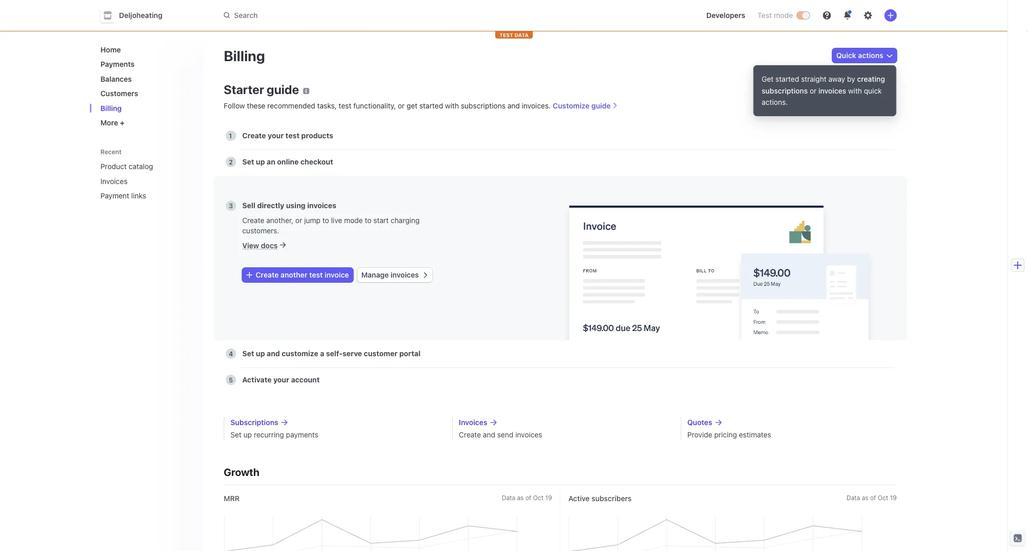 Task type: describe. For each thing, give the bounding box(es) containing it.
sell directly using invoices
[[242, 201, 337, 210]]

help image
[[823, 11, 832, 20]]

view docs link
[[242, 241, 286, 250]]

1 vertical spatial subscriptions
[[461, 102, 506, 110]]

links
[[131, 192, 146, 200]]

subscriptions inside creating subscriptions
[[762, 86, 808, 95]]

or invoices
[[808, 86, 847, 95]]

create your test products
[[242, 131, 333, 140]]

payments
[[101, 60, 135, 68]]

with quick actions.
[[762, 86, 883, 106]]

test data
[[500, 32, 529, 38]]

docs
[[261, 241, 278, 250]]

quick actions
[[837, 51, 884, 60]]

billing link
[[96, 100, 195, 116]]

product catalog
[[101, 162, 153, 171]]

pin to navigation image for payment links
[[186, 192, 194, 200]]

actions.
[[762, 98, 788, 106]]

your for test
[[268, 131, 284, 140]]

2 horizontal spatial test
[[339, 102, 352, 110]]

create for create another test invoice
[[256, 271, 279, 279]]

online
[[277, 158, 299, 166]]

get started straight away by
[[762, 75, 858, 83]]

invoices.
[[522, 102, 551, 110]]

an
[[267, 158, 276, 166]]

growth
[[224, 466, 260, 478]]

3
[[229, 202, 233, 210]]

create for create another, or jump to live mode to start charging customers.
[[242, 216, 265, 224]]

these
[[247, 102, 266, 110]]

get
[[762, 75, 774, 83]]

1
[[229, 132, 232, 139]]

data for active subscribers
[[847, 494, 861, 501]]

manage invoices link
[[357, 268, 433, 282]]

developers
[[707, 11, 746, 20]]

manage
[[362, 271, 389, 279]]

tasks,
[[317, 102, 337, 110]]

2 horizontal spatial or
[[810, 86, 817, 95]]

payment links
[[101, 192, 146, 200]]

quick
[[865, 86, 883, 95]]

customer
[[364, 349, 398, 358]]

actions
[[859, 51, 884, 60]]

set for set up and customize a self-serve customer portal
[[242, 349, 254, 358]]

home link
[[96, 41, 195, 58]]

19 for active subscribers
[[891, 494, 897, 501]]

creating subscriptions
[[762, 75, 886, 95]]

away
[[829, 75, 846, 83]]

create another test invoice
[[256, 271, 349, 279]]

create for create your test products
[[242, 131, 266, 140]]

manage invoices
[[362, 271, 419, 279]]

view
[[242, 241, 259, 250]]

quick actions button
[[833, 48, 897, 63]]

create another, or jump to live mode to start charging customers.
[[242, 216, 420, 235]]

customize guide
[[553, 102, 611, 110]]

quotes link
[[688, 418, 897, 428]]

customers link
[[96, 85, 195, 102]]

provide
[[688, 431, 713, 439]]

mode inside create another, or jump to live mode to start charging customers.
[[344, 216, 363, 224]]

0 vertical spatial billing
[[224, 47, 265, 64]]

1 to from the left
[[323, 216, 329, 224]]

quotes
[[688, 418, 713, 427]]

1 horizontal spatial invoices
[[459, 418, 488, 427]]

checkout
[[301, 158, 333, 166]]

jump
[[304, 216, 321, 224]]

set up and customize a self-serve customer portal
[[242, 349, 421, 358]]

charging
[[391, 216, 420, 224]]

send
[[498, 431, 514, 439]]

pin to navigation image for invoices
[[186, 177, 194, 185]]

products
[[301, 131, 333, 140]]

recent element
[[90, 158, 203, 204]]

your for account
[[274, 376, 289, 384]]

more
[[101, 119, 118, 127]]

a
[[320, 349, 324, 358]]

deljoheating button
[[101, 8, 173, 23]]

follow these recommended tasks, test functionality, or get started with subscriptions and invoices.
[[224, 102, 551, 110]]

settings image
[[865, 11, 873, 20]]

product catalog link
[[96, 158, 181, 175]]

clear history image
[[186, 148, 192, 155]]

more +
[[101, 119, 125, 127]]

recommended
[[268, 102, 315, 110]]

pin to navigation image
[[186, 162, 194, 171]]

invoice
[[325, 271, 349, 279]]

1 vertical spatial started
[[420, 102, 443, 110]]

invoices up jump
[[307, 201, 337, 210]]

starter
[[224, 82, 264, 97]]

test
[[500, 32, 514, 38]]

test for invoice
[[310, 271, 323, 279]]

test
[[758, 11, 773, 20]]

subscribers
[[592, 494, 632, 503]]

payments link
[[96, 56, 195, 72]]

customize guide link
[[553, 102, 618, 110]]

customize
[[282, 349, 319, 358]]

create another test invoice link
[[242, 268, 353, 282]]

provide pricing estimates
[[688, 431, 772, 439]]

0 horizontal spatial and
[[267, 349, 280, 358]]

recent
[[101, 148, 122, 155]]

set up an online checkout
[[242, 158, 333, 166]]

0 vertical spatial and
[[508, 102, 520, 110]]

pricing
[[715, 431, 738, 439]]



Task type: vqa. For each thing, say whether or not it's contained in the screenshot.
toolbar
no



Task type: locate. For each thing, give the bounding box(es) containing it.
0 vertical spatial up
[[256, 158, 265, 166]]

1 19 from the left
[[546, 494, 552, 501]]

0 vertical spatial guide
[[267, 82, 299, 97]]

guide right customize
[[592, 102, 611, 110]]

test left invoice
[[310, 271, 323, 279]]

guide
[[267, 82, 299, 97], [592, 102, 611, 110]]

with right get
[[445, 102, 459, 110]]

+
[[120, 119, 125, 127]]

0 horizontal spatial of
[[526, 494, 532, 501]]

guide for starter guide
[[267, 82, 299, 97]]

0 horizontal spatial invoices
[[101, 177, 128, 185]]

invoices inside recent element
[[101, 177, 128, 185]]

another,
[[266, 216, 294, 224]]

of for active subscribers
[[871, 494, 877, 501]]

up for an
[[256, 158, 265, 166]]

1 horizontal spatial billing
[[224, 47, 265, 64]]

create left another
[[256, 271, 279, 279]]

0 horizontal spatial data
[[502, 494, 516, 501]]

2 as from the left
[[862, 494, 869, 501]]

2 vertical spatial up
[[244, 431, 252, 439]]

invoices down the away
[[819, 86, 847, 95]]

payment links link
[[96, 187, 181, 204]]

set right 2
[[242, 158, 254, 166]]

or inside create another, or jump to live mode to start charging customers.
[[296, 216, 302, 224]]

0 horizontal spatial billing
[[101, 104, 122, 112]]

set for set up recurring payments
[[231, 431, 242, 439]]

creating
[[858, 75, 886, 83]]

invoices right manage
[[391, 271, 419, 279]]

2 data from the left
[[847, 494, 861, 501]]

to left start
[[365, 216, 372, 224]]

of
[[526, 494, 532, 501], [871, 494, 877, 501]]

product
[[101, 162, 127, 171]]

portal
[[400, 349, 421, 358]]

to
[[323, 216, 329, 224], [365, 216, 372, 224]]

set
[[242, 158, 254, 166], [242, 349, 254, 358], [231, 431, 242, 439]]

1 horizontal spatial data as of oct 19
[[847, 494, 897, 501]]

0 vertical spatial subscriptions
[[762, 86, 808, 95]]

create up the customers.
[[242, 216, 265, 224]]

2 pin to navigation image from the top
[[186, 192, 194, 200]]

data
[[515, 32, 529, 38]]

1 horizontal spatial to
[[365, 216, 372, 224]]

1 pin to navigation image from the top
[[186, 177, 194, 185]]

recent navigation links element
[[90, 143, 203, 204]]

deljoheating
[[119, 11, 163, 20]]

1 horizontal spatial as
[[862, 494, 869, 501]]

data as of oct 19
[[502, 494, 552, 501], [847, 494, 897, 501]]

1 horizontal spatial started
[[776, 75, 800, 83]]

oct for active subscribers
[[878, 494, 889, 501]]

1 of from the left
[[526, 494, 532, 501]]

customers
[[101, 89, 138, 98]]

2 vertical spatial test
[[310, 271, 323, 279]]

subscriptions link
[[231, 418, 440, 428]]

1 horizontal spatial and
[[483, 431, 496, 439]]

0 horizontal spatial with
[[445, 102, 459, 110]]

with inside with quick actions.
[[849, 86, 863, 95]]

2 to from the left
[[365, 216, 372, 224]]

data for mrr
[[502, 494, 516, 501]]

and left invoices.
[[508, 102, 520, 110]]

1 vertical spatial test
[[286, 131, 300, 140]]

2 vertical spatial or
[[296, 216, 302, 224]]

using
[[286, 201, 306, 210]]

1 data as of oct 19 from the left
[[502, 494, 552, 501]]

billing inside core navigation links element
[[101, 104, 122, 112]]

0 vertical spatial set
[[242, 158, 254, 166]]

mode right "test"
[[774, 11, 794, 20]]

by
[[848, 75, 856, 83]]

up down subscriptions
[[244, 431, 252, 439]]

start
[[374, 216, 389, 224]]

1 vertical spatial invoices
[[459, 418, 488, 427]]

active
[[569, 494, 590, 503]]

0 horizontal spatial as
[[517, 494, 524, 501]]

with
[[849, 86, 863, 95], [445, 102, 459, 110]]

oct
[[533, 494, 544, 501], [878, 494, 889, 501]]

catalog
[[129, 162, 153, 171]]

1 vertical spatial invoices link
[[459, 418, 669, 428]]

your left account on the left of the page
[[274, 376, 289, 384]]

1 horizontal spatial data
[[847, 494, 861, 501]]

guide up recommended
[[267, 82, 299, 97]]

2 horizontal spatial and
[[508, 102, 520, 110]]

1 oct from the left
[[533, 494, 544, 501]]

1 vertical spatial set
[[242, 349, 254, 358]]

oct for mrr
[[533, 494, 544, 501]]

1 vertical spatial pin to navigation image
[[186, 192, 194, 200]]

2 data as of oct 19 from the left
[[847, 494, 897, 501]]

0 horizontal spatial or
[[296, 216, 302, 224]]

create inside create another test invoice link
[[256, 271, 279, 279]]

as for mrr
[[517, 494, 524, 501]]

balances link
[[96, 70, 195, 87]]

19 for mrr
[[546, 494, 552, 501]]

2 oct from the left
[[878, 494, 889, 501]]

2 of from the left
[[871, 494, 877, 501]]

functionality,
[[354, 102, 396, 110]]

1 horizontal spatial or
[[398, 102, 405, 110]]

2
[[229, 158, 233, 166]]

or left get
[[398, 102, 405, 110]]

or
[[810, 86, 817, 95], [398, 102, 405, 110], [296, 216, 302, 224]]

billing up the starter
[[224, 47, 265, 64]]

0 horizontal spatial mode
[[344, 216, 363, 224]]

set up recurring payments
[[231, 431, 319, 439]]

create for create and send invoices
[[459, 431, 481, 439]]

1 horizontal spatial invoices link
[[459, 418, 669, 428]]

1 horizontal spatial with
[[849, 86, 863, 95]]

1 vertical spatial with
[[445, 102, 459, 110]]

1 horizontal spatial mode
[[774, 11, 794, 20]]

recurring
[[254, 431, 284, 439]]

1 data from the left
[[502, 494, 516, 501]]

1 vertical spatial guide
[[592, 102, 611, 110]]

set right 4
[[242, 349, 254, 358]]

activate
[[242, 376, 272, 384]]

sell
[[242, 201, 256, 210]]

up for and
[[256, 349, 265, 358]]

0 vertical spatial invoices
[[101, 177, 128, 185]]

billing up more +
[[101, 104, 122, 112]]

and
[[508, 102, 520, 110], [267, 349, 280, 358], [483, 431, 496, 439]]

payments
[[286, 431, 319, 439]]

1 vertical spatial or
[[398, 102, 405, 110]]

test left products
[[286, 131, 300, 140]]

1 vertical spatial up
[[256, 349, 265, 358]]

1 horizontal spatial guide
[[592, 102, 611, 110]]

up for recurring
[[244, 431, 252, 439]]

0 horizontal spatial guide
[[267, 82, 299, 97]]

0 horizontal spatial data as of oct 19
[[502, 494, 552, 501]]

test mode
[[758, 11, 794, 20]]

create
[[242, 131, 266, 140], [242, 216, 265, 224], [256, 271, 279, 279], [459, 431, 481, 439]]

mode right 'live' at the top left
[[344, 216, 363, 224]]

test right tasks,
[[339, 102, 352, 110]]

guide for customize guide
[[592, 102, 611, 110]]

started
[[776, 75, 800, 83], [420, 102, 443, 110]]

up
[[256, 158, 265, 166], [256, 349, 265, 358], [244, 431, 252, 439]]

search
[[234, 11, 258, 19]]

invoices down the product
[[101, 177, 128, 185]]

5
[[229, 376, 233, 384]]

1 vertical spatial and
[[267, 349, 280, 358]]

home
[[101, 45, 121, 54]]

0 vertical spatial your
[[268, 131, 284, 140]]

0 horizontal spatial subscriptions
[[461, 102, 506, 110]]

1 vertical spatial your
[[274, 376, 289, 384]]

0 vertical spatial mode
[[774, 11, 794, 20]]

0 vertical spatial pin to navigation image
[[186, 177, 194, 185]]

invoices link for recent
[[96, 173, 181, 189]]

your
[[268, 131, 284, 140], [274, 376, 289, 384]]

0 horizontal spatial 19
[[546, 494, 552, 501]]

invoices
[[101, 177, 128, 185], [459, 418, 488, 427]]

straight
[[802, 75, 827, 83]]

get
[[407, 102, 418, 110]]

set for set up an online checkout
[[242, 158, 254, 166]]

2 vertical spatial and
[[483, 431, 496, 439]]

data as of oct 19 for active subscribers
[[847, 494, 897, 501]]

0 horizontal spatial to
[[323, 216, 329, 224]]

1 horizontal spatial 19
[[891, 494, 897, 501]]

0 vertical spatial or
[[810, 86, 817, 95]]

Search text field
[[218, 6, 508, 25]]

1 horizontal spatial of
[[871, 494, 877, 501]]

directly
[[257, 201, 284, 210]]

create left send
[[459, 431, 481, 439]]

follow
[[224, 102, 245, 110]]

invoices up 'create and send invoices'
[[459, 418, 488, 427]]

test inside create another test invoice link
[[310, 271, 323, 279]]

create right 1
[[242, 131, 266, 140]]

notifications image
[[844, 11, 852, 20]]

1 vertical spatial billing
[[101, 104, 122, 112]]

2 19 from the left
[[891, 494, 897, 501]]

customize
[[553, 102, 590, 110]]

estimates
[[740, 431, 772, 439]]

quick
[[837, 51, 857, 60]]

invoices
[[819, 86, 847, 95], [307, 201, 337, 210], [391, 271, 419, 279], [516, 431, 543, 439]]

serve
[[343, 349, 362, 358]]

pin to navigation image
[[186, 177, 194, 185], [186, 192, 194, 200]]

19
[[546, 494, 552, 501], [891, 494, 897, 501]]

0 horizontal spatial started
[[420, 102, 443, 110]]

active subscribers
[[569, 494, 632, 503]]

1 horizontal spatial subscriptions
[[762, 86, 808, 95]]

1 horizontal spatial oct
[[878, 494, 889, 501]]

1 horizontal spatial test
[[310, 271, 323, 279]]

mrr
[[224, 494, 240, 503]]

invoices link for billing
[[459, 418, 669, 428]]

set down subscriptions
[[231, 431, 242, 439]]

data as of oct 19 for mrr
[[502, 494, 552, 501]]

and left customize
[[267, 349, 280, 358]]

0 horizontal spatial oct
[[533, 494, 544, 501]]

or left jump
[[296, 216, 302, 224]]

0 vertical spatial invoices link
[[96, 173, 181, 189]]

test for products
[[286, 131, 300, 140]]

with down by
[[849, 86, 863, 95]]

payment
[[101, 192, 129, 200]]

0 vertical spatial test
[[339, 102, 352, 110]]

Search search field
[[218, 6, 508, 25]]

create inside create another, or jump to live mode to start charging customers.
[[242, 216, 265, 224]]

activate your account
[[242, 376, 320, 384]]

0 vertical spatial with
[[849, 86, 863, 95]]

1 vertical spatial mode
[[344, 216, 363, 224]]

starter guide
[[224, 82, 299, 97]]

self-
[[326, 349, 343, 358]]

developers link
[[703, 7, 750, 24]]

1 as from the left
[[517, 494, 524, 501]]

2 vertical spatial set
[[231, 431, 242, 439]]

or down straight
[[810, 86, 817, 95]]

core navigation links element
[[96, 41, 195, 131]]

0 vertical spatial started
[[776, 75, 800, 83]]

as for active subscribers
[[862, 494, 869, 501]]

0 horizontal spatial invoices link
[[96, 173, 181, 189]]

invoices right send
[[516, 431, 543, 439]]

of for mrr
[[526, 494, 532, 501]]

to left 'live' at the top left
[[323, 216, 329, 224]]

create and send invoices
[[459, 431, 543, 439]]

4
[[229, 350, 233, 357]]

balances
[[101, 75, 132, 83]]

your up an
[[268, 131, 284, 140]]

invoices link
[[96, 173, 181, 189], [459, 418, 669, 428]]

up left an
[[256, 158, 265, 166]]

account
[[291, 376, 320, 384]]

0 horizontal spatial test
[[286, 131, 300, 140]]

and left send
[[483, 431, 496, 439]]

up up activate
[[256, 349, 265, 358]]

subscriptions
[[762, 86, 808, 95], [461, 102, 506, 110]]



